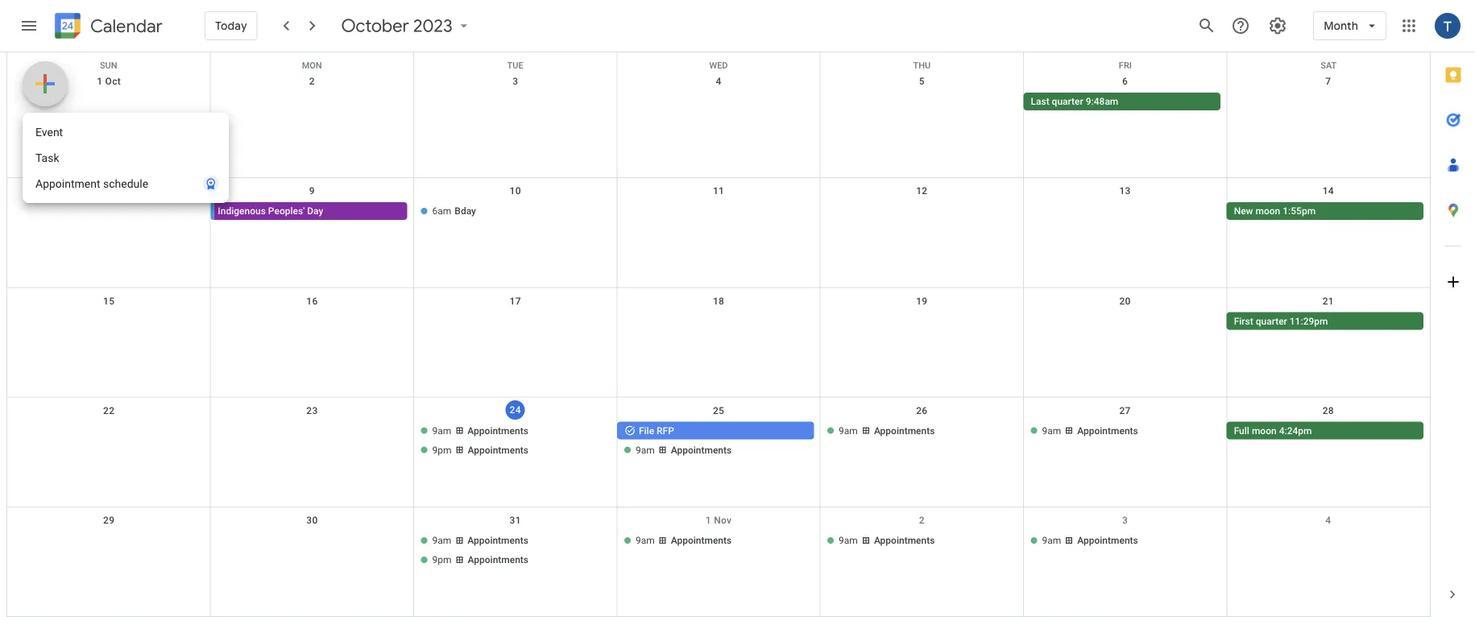 Task type: locate. For each thing, give the bounding box(es) containing it.
quarter right first
[[1256, 315, 1288, 327]]

31
[[510, 515, 521, 526]]

october 2023
[[341, 15, 453, 37]]

0 vertical spatial 3
[[513, 76, 518, 87]]

18
[[713, 295, 725, 307]]

october
[[341, 15, 409, 37]]

moon right full at the right bottom of page
[[1252, 425, 1277, 436]]

peoples'
[[268, 206, 305, 217]]

11:29pm
[[1290, 315, 1328, 327]]

0 horizontal spatial 1
[[97, 76, 103, 87]]

5 row from the top
[[7, 398, 1430, 508]]

6
[[1123, 76, 1128, 87]]

1 nov
[[706, 515, 732, 526]]

0 horizontal spatial quarter
[[1052, 96, 1084, 107]]

appointment schedule
[[35, 177, 148, 190]]

17
[[510, 295, 521, 307]]

moon for new
[[1256, 206, 1281, 217]]

0 vertical spatial 9pm
[[432, 445, 452, 456]]

24
[[510, 405, 521, 416]]

1 left nov
[[706, 515, 711, 526]]

26
[[916, 405, 928, 416]]

9
[[309, 186, 315, 197]]

1 horizontal spatial quarter
[[1256, 315, 1288, 327]]

4:24pm
[[1279, 425, 1312, 436]]

quarter right "last"
[[1052, 96, 1084, 107]]

2023
[[413, 15, 453, 37]]

9pm
[[432, 445, 452, 456], [432, 554, 452, 566]]

1 vertical spatial 4
[[1326, 515, 1332, 526]]

new moon 1:55pm button
[[1227, 202, 1424, 220]]

calendar element
[[52, 10, 163, 45]]

new moon 1:55pm
[[1234, 206, 1316, 217]]

3 row from the top
[[7, 178, 1430, 288]]

1 left oct
[[97, 76, 103, 87]]

moon right new
[[1256, 206, 1281, 217]]

month
[[1324, 19, 1359, 33]]

1 vertical spatial 1
[[706, 515, 711, 526]]

1 horizontal spatial 3
[[1123, 515, 1128, 526]]

2 9pm from the top
[[432, 554, 452, 566]]

task
[[35, 151, 59, 164]]

0 vertical spatial moon
[[1256, 206, 1281, 217]]

1 oct
[[97, 76, 121, 87]]

1 vertical spatial 3
[[1123, 515, 1128, 526]]

2
[[309, 76, 315, 87], [919, 515, 925, 526]]

1 9pm from the top
[[432, 445, 452, 456]]

cell containing file rfp
[[617, 422, 821, 461]]

25
[[713, 405, 725, 416]]

1 vertical spatial 9pm
[[432, 554, 452, 566]]

quarter
[[1052, 96, 1084, 107], [1256, 315, 1288, 327]]

grid
[[6, 52, 1430, 617]]

0 vertical spatial 1
[[97, 76, 103, 87]]

3
[[513, 76, 518, 87], [1123, 515, 1128, 526]]

grid containing 1 oct
[[6, 52, 1430, 617]]

13
[[1120, 186, 1131, 197]]

wed
[[710, 60, 728, 71]]

new
[[1234, 206, 1254, 217]]

9:48am
[[1086, 96, 1119, 107]]

calendar heading
[[87, 15, 163, 37]]

moon for full
[[1252, 425, 1277, 436]]

tue
[[507, 60, 523, 71]]

0 vertical spatial quarter
[[1052, 96, 1084, 107]]

1 horizontal spatial 1
[[706, 515, 711, 526]]

nov
[[714, 515, 732, 526]]

30
[[306, 515, 318, 526]]

14
[[1323, 186, 1335, 197]]

4 row from the top
[[7, 288, 1430, 398]]

0 horizontal spatial 4
[[716, 76, 722, 87]]

11
[[713, 186, 725, 197]]

4
[[716, 76, 722, 87], [1326, 515, 1332, 526]]

1 horizontal spatial 2
[[919, 515, 925, 526]]

8
[[106, 186, 112, 197]]

appointments
[[468, 425, 529, 436], [874, 425, 935, 436], [1078, 425, 1138, 436], [468, 445, 529, 456], [671, 445, 732, 456], [468, 535, 529, 546], [671, 535, 732, 546], [874, 535, 935, 546], [1078, 535, 1138, 546], [468, 554, 529, 566]]

0 horizontal spatial 3
[[513, 76, 518, 87]]

6 row from the top
[[7, 508, 1430, 617]]

tab list
[[1431, 52, 1476, 572]]

6am bday
[[432, 206, 476, 217]]

15
[[103, 295, 115, 307]]

sat
[[1321, 60, 1337, 71]]

moon
[[1256, 206, 1281, 217], [1252, 425, 1277, 436]]

9am
[[432, 425, 452, 436], [839, 425, 858, 436], [1042, 425, 1062, 436], [636, 445, 655, 456], [432, 535, 452, 546], [636, 535, 655, 546], [839, 535, 858, 546], [1042, 535, 1062, 546]]

bday
[[455, 206, 476, 217]]

1 vertical spatial 2
[[919, 515, 925, 526]]

1 vertical spatial moon
[[1252, 425, 1277, 436]]

0 vertical spatial 4
[[716, 76, 722, 87]]

16
[[306, 295, 318, 307]]

1
[[97, 76, 103, 87], [706, 515, 711, 526]]

row
[[7, 52, 1430, 71], [7, 68, 1430, 178], [7, 178, 1430, 288], [7, 288, 1430, 398], [7, 398, 1430, 508], [7, 508, 1430, 617]]

19
[[916, 295, 928, 307]]

0 horizontal spatial 2
[[309, 76, 315, 87]]

full moon 4:24pm
[[1234, 425, 1312, 436]]

1 vertical spatial quarter
[[1256, 315, 1288, 327]]

1 row from the top
[[7, 52, 1430, 71]]

first quarter 11:29pm button
[[1227, 312, 1424, 330]]

fri
[[1119, 60, 1132, 71]]

file rfp
[[639, 425, 674, 436]]

sun
[[100, 60, 117, 71]]

row containing 8
[[7, 178, 1430, 288]]

cell
[[7, 93, 211, 112], [211, 93, 414, 112], [414, 93, 617, 112], [617, 93, 820, 112], [820, 93, 1024, 112], [1227, 93, 1430, 112], [7, 202, 211, 222], [617, 202, 820, 222], [820, 202, 1024, 222], [1024, 202, 1227, 222], [7, 312, 211, 332], [414, 312, 617, 332], [617, 312, 820, 332], [820, 312, 1024, 332], [1024, 312, 1227, 332], [7, 422, 211, 461], [414, 422, 617, 461], [617, 422, 821, 461], [7, 532, 211, 570], [414, 532, 617, 570], [1227, 532, 1430, 570]]

event
[[35, 125, 63, 139]]

21
[[1323, 295, 1335, 307]]

2 row from the top
[[7, 68, 1430, 178]]



Task type: vqa. For each thing, say whether or not it's contained in the screenshot.
11 'Element'
no



Task type: describe. For each thing, give the bounding box(es) containing it.
oct
[[105, 76, 121, 87]]

full
[[1234, 425, 1250, 436]]

9pm for 30
[[432, 554, 452, 566]]

main drawer image
[[19, 16, 39, 35]]

last quarter 9:48am
[[1031, 96, 1119, 107]]

today
[[215, 19, 247, 33]]

last
[[1031, 96, 1050, 107]]

indigenous peoples' day
[[218, 206, 323, 217]]

indigenous
[[218, 206, 266, 217]]

29
[[103, 515, 115, 526]]

23
[[306, 405, 318, 416]]

quarter for 9:48am
[[1052, 96, 1084, 107]]

october 2023 button
[[335, 15, 479, 37]]

day
[[307, 206, 323, 217]]

rfp
[[657, 425, 674, 436]]

1 for 1 nov
[[706, 515, 711, 526]]

7
[[1326, 76, 1332, 87]]

22
[[103, 405, 115, 416]]

1 horizontal spatial 4
[[1326, 515, 1332, 526]]

row containing 29
[[7, 508, 1430, 617]]

appointment
[[35, 177, 100, 190]]

20
[[1120, 295, 1131, 307]]

row containing 24
[[7, 398, 1430, 508]]

9pm for 23
[[432, 445, 452, 456]]

quarter for 11:29pm
[[1256, 315, 1288, 327]]

row containing 15
[[7, 288, 1430, 398]]

5
[[919, 76, 925, 87]]

12
[[916, 186, 928, 197]]

settings menu image
[[1269, 16, 1288, 35]]

6am
[[432, 206, 452, 217]]

row containing sun
[[7, 52, 1430, 71]]

last quarter 9:48am button
[[1024, 93, 1221, 110]]

10
[[510, 186, 521, 197]]

first quarter 11:29pm
[[1234, 315, 1328, 327]]

calendar
[[90, 15, 163, 37]]

27
[[1120, 405, 1131, 416]]

thu
[[914, 60, 931, 71]]

file
[[639, 425, 654, 436]]

schedule
[[103, 177, 148, 190]]

1:55pm
[[1283, 206, 1316, 217]]

mon
[[302, 60, 322, 71]]

first
[[1234, 315, 1254, 327]]

row containing 1 oct
[[7, 68, 1430, 178]]

0 vertical spatial 2
[[309, 76, 315, 87]]

full moon 4:24pm button
[[1227, 422, 1424, 440]]

month button
[[1314, 6, 1387, 45]]

28
[[1323, 405, 1335, 416]]

today button
[[205, 6, 258, 45]]

file rfp button
[[617, 422, 814, 440]]

1 for 1 oct
[[97, 76, 103, 87]]

indigenous peoples' day button
[[214, 202, 408, 220]]



